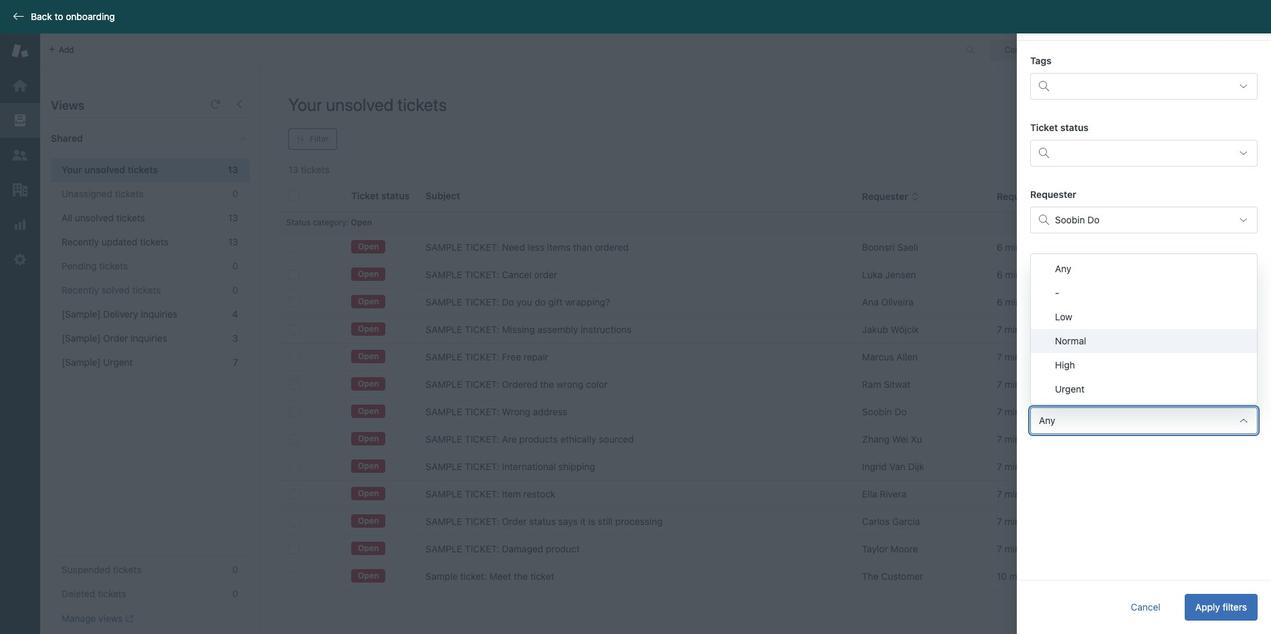 Task type: vqa. For each thing, say whether or not it's contained in the screenshot.
Filter 'dialog'
yes



Task type: describe. For each thing, give the bounding box(es) containing it.
1 vertical spatial unsolved
[[84, 164, 125, 175]]

open for sample ticket: need less items than ordered
[[358, 242, 379, 252]]

sample for sample ticket: cancel order
[[426, 269, 462, 280]]

normal for incident
[[1166, 571, 1197, 582]]

0 vertical spatial your
[[288, 94, 322, 114]]

the for ticket
[[514, 571, 528, 582]]

ticket status
[[1030, 122, 1089, 133]]

urgent inside option
[[1055, 383, 1085, 395]]

ingrid van dijk
[[862, 461, 924, 472]]

sample ticket: international shipping
[[426, 461, 595, 472]]

sample ticket: damaged product link
[[426, 543, 580, 556]]

row containing sample ticket: meet the ticket
[[278, 563, 1261, 590]]

suspended
[[62, 564, 110, 575]]

- option
[[1031, 281, 1257, 305]]

recently updated tickets
[[62, 236, 169, 248]]

7 minutes ago for ella rivera
[[997, 488, 1058, 500]]

sample for sample ticket: do you do gift wrapping?
[[426, 296, 462, 308]]

- low
[[1055, 287, 1073, 322]]

ticket for jakub wójcik
[[1079, 324, 1105, 335]]

6 minutes ago for jensen
[[997, 269, 1058, 280]]

7 for zhang wei xu
[[997, 434, 1002, 445]]

any field for type
[[1030, 341, 1258, 367]]

jakub wójcik
[[862, 324, 919, 335]]

than
[[573, 242, 592, 253]]

ticket status element
[[1030, 140, 1258, 167]]

minutes for ram sitwat
[[1005, 379, 1039, 390]]

ram sitwat
[[862, 379, 911, 390]]

address
[[533, 406, 567, 417]]

open for sample ticket: cancel order
[[358, 269, 379, 279]]

type inside filter "dialog"
[[1030, 322, 1053, 334]]

row containing sample ticket: need less items than ordered
[[278, 234, 1261, 261]]

all
[[62, 212, 72, 223]]

shared heading
[[40, 118, 261, 159]]

sample ticket: order status says it is still processing link
[[426, 515, 663, 529]]

ticket: for international
[[465, 461, 499, 472]]

ticket: for wrong
[[465, 406, 499, 417]]

sample ticket: order status says it is still processing
[[426, 516, 663, 527]]

minutes for taylor moore
[[1005, 543, 1039, 555]]

13 for all unsolved tickets
[[228, 212, 238, 223]]

request date
[[1030, 256, 1090, 267]]

shared button
[[40, 118, 225, 159]]

customer
[[881, 571, 923, 582]]

any option
[[1031, 257, 1257, 281]]

minutes for soobin do
[[1005, 406, 1039, 417]]

inquiries for [sample] order inquiries
[[131, 333, 167, 344]]

soobin do inside requester element
[[1055, 214, 1100, 225]]

ella
[[862, 488, 877, 500]]

sample for sample ticket: need less items than ordered
[[426, 242, 462, 253]]

ago for ella rivera
[[1042, 488, 1058, 500]]

ago for taylor moore
[[1042, 543, 1058, 555]]

7 minutes ago for ram sitwat
[[997, 379, 1058, 390]]

cancel inside row
[[502, 269, 532, 280]]

sample
[[426, 571, 458, 582]]

sample for sample ticket: are products ethically sourced
[[426, 434, 462, 445]]

open for sample ticket: free repair
[[358, 351, 379, 362]]

2 vertical spatial do
[[895, 406, 907, 417]]

8 7 minutes ago from the top
[[997, 516, 1058, 527]]

repair
[[524, 351, 549, 363]]

ticket: for ordered
[[465, 379, 499, 390]]

carlos
[[862, 516, 890, 527]]

ago for jakub wójcik
[[1042, 324, 1058, 335]]

sample ticket: item restock link
[[426, 488, 556, 501]]

low option
[[1031, 305, 1257, 329]]

back
[[31, 11, 52, 22]]

low inside row
[[1166, 434, 1183, 445]]

7 minutes ago for ingrid van dijk
[[997, 461, 1058, 472]]

minutes for marcus allen
[[1005, 351, 1039, 363]]

ago for marcus allen
[[1042, 351, 1058, 363]]

low inside priority list box
[[1055, 311, 1073, 322]]

0 vertical spatial unsolved
[[326, 94, 394, 114]]

sample for sample ticket: international shipping
[[426, 461, 462, 472]]

row containing sample ticket: item restock
[[278, 481, 1261, 508]]

0 for recently solved tickets
[[232, 284, 238, 296]]

any for type
[[1039, 348, 1055, 359]]

sample ticket: cancel order link
[[426, 268, 557, 282]]

inquiries for [sample] delivery inquiries
[[141, 308, 177, 320]]

7 minutes ago for marcus allen
[[997, 351, 1058, 363]]

ticket for zhang wei xu
[[1079, 434, 1105, 445]]

saeli
[[897, 242, 918, 253]]

restock
[[523, 488, 556, 500]]

ago for the customer
[[1046, 571, 1062, 582]]

ella rivera
[[862, 488, 907, 500]]

row containing sample ticket: do you do gift wrapping?
[[278, 289, 1261, 316]]

back to onboarding link
[[0, 11, 122, 23]]

minutes for boonsri saeli
[[1005, 242, 1040, 253]]

sample for sample ticket: item restock
[[426, 488, 462, 500]]

1 vertical spatial your
[[62, 164, 82, 175]]

item
[[502, 488, 521, 500]]

2 vertical spatial unsolved
[[75, 212, 114, 223]]

7 for jakub wójcik
[[997, 324, 1002, 335]]

meet
[[489, 571, 511, 582]]

sample ticket: wrong address link
[[426, 405, 567, 419]]

unassigned tickets
[[62, 188, 144, 199]]

manage views link
[[62, 613, 133, 625]]

zendesk support image
[[11, 42, 29, 60]]

free
[[502, 351, 521, 363]]

open for sample ticket: missing assembly instructions
[[358, 324, 379, 334]]

the
[[862, 571, 879, 582]]

ticket: for missing
[[465, 324, 499, 335]]

normal inside option
[[1055, 335, 1086, 347]]

0 for pending tickets
[[232, 260, 238, 272]]

[sample] order inquiries
[[62, 333, 167, 344]]

row containing sample ticket: cancel order
[[278, 261, 1261, 289]]

damaged
[[502, 543, 543, 555]]

assembly
[[538, 324, 578, 335]]

sourced
[[599, 434, 634, 445]]

requester button
[[862, 191, 919, 203]]

wrapping?
[[565, 296, 610, 308]]

6 for saeli
[[997, 242, 1003, 253]]

organizations image
[[11, 181, 29, 199]]

ago for boonsri saeli
[[1042, 242, 1058, 253]]

are
[[502, 434, 517, 445]]

do inside requester element
[[1088, 214, 1100, 225]]

ago for soobin do
[[1042, 406, 1058, 417]]

luka jensen
[[862, 269, 916, 280]]

open for sample ticket: meet the ticket
[[358, 571, 379, 581]]

says
[[558, 516, 578, 527]]

type button
[[1079, 191, 1111, 203]]

7 for ella rivera
[[997, 488, 1002, 500]]

sample ticket: ordered the wrong color
[[426, 379, 608, 390]]

international
[[502, 461, 556, 472]]

ticket for ram sitwat
[[1079, 379, 1105, 390]]

-
[[1055, 287, 1059, 298]]

status
[[286, 217, 311, 227]]

10 minutes ago
[[997, 571, 1062, 582]]

[sample] for [sample] delivery inquiries
[[62, 308, 101, 320]]

ticket: for do
[[465, 296, 499, 308]]

category:
[[313, 217, 349, 227]]

status inside filter "dialog"
[[1060, 122, 1089, 133]]

requested button
[[997, 191, 1056, 203]]

ticket: for are
[[465, 434, 499, 445]]

rivera
[[880, 488, 907, 500]]

shipping
[[558, 461, 595, 472]]

ticket for soobin do
[[1079, 406, 1105, 417]]

any inside option
[[1055, 263, 1071, 274]]

oliveira
[[881, 296, 914, 308]]

the customer
[[862, 571, 923, 582]]

wrong
[[502, 406, 530, 417]]

ago for ingrid van dijk
[[1042, 461, 1058, 472]]

0 for unassigned tickets
[[232, 188, 238, 199]]

boonsri saeli
[[862, 242, 918, 253]]

ticket: for cancel
[[465, 269, 499, 280]]

normal for ticket
[[1166, 351, 1197, 363]]

7 for soobin do
[[997, 406, 1002, 417]]

missing
[[502, 324, 535, 335]]

products
[[519, 434, 558, 445]]

still
[[598, 516, 613, 527]]

ago for ram sitwat
[[1042, 379, 1058, 390]]

any field for request date
[[1030, 274, 1258, 300]]

soobin inside requester element
[[1055, 214, 1085, 225]]

van
[[889, 461, 906, 472]]

open for sample ticket: wrong address
[[358, 406, 379, 416]]

ticket inside filter "dialog"
[[1030, 122, 1058, 133]]

minutes for ingrid van dijk
[[1005, 461, 1039, 472]]

requester inside button
[[862, 191, 908, 202]]

pending
[[62, 260, 97, 272]]

garcia
[[892, 516, 920, 527]]

row containing sample ticket: damaged product
[[278, 536, 1261, 563]]

minutes for zhang wei xu
[[1005, 434, 1039, 445]]

incident
[[1079, 571, 1113, 582]]

3 6 minutes ago from the top
[[997, 296, 1058, 308]]

priority list box
[[1030, 254, 1258, 405]]

7 minutes ago for jakub wójcik
[[997, 324, 1058, 335]]

any for request date
[[1039, 281, 1055, 292]]

row containing sample ticket: are products ethically sourced
[[278, 426, 1261, 453]]

the for wrong
[[540, 379, 554, 390]]

tags
[[1030, 55, 1052, 66]]

reporting image
[[11, 216, 29, 234]]

deleted tickets
[[62, 588, 126, 599]]

7 minutes ago for zhang wei xu
[[997, 434, 1058, 445]]

ticket: for need
[[465, 242, 499, 253]]

requested
[[997, 191, 1045, 202]]

sample for sample ticket: free repair
[[426, 351, 462, 363]]

apply filters button
[[1185, 594, 1258, 621]]

ago for luka jensen
[[1042, 269, 1058, 280]]

filter button
[[288, 128, 337, 150]]

sample ticket: international shipping link
[[426, 460, 595, 474]]

sample ticket: free repair link
[[426, 351, 549, 364]]

sample ticket: item restock
[[426, 488, 556, 500]]

ana
[[862, 296, 879, 308]]



Task type: locate. For each thing, give the bounding box(es) containing it.
order
[[103, 333, 128, 344], [502, 516, 527, 527]]

row containing sample ticket: order status says it is still processing
[[278, 508, 1261, 536]]

5 sample from the top
[[426, 351, 462, 363]]

row containing sample ticket: ordered the wrong color
[[278, 371, 1261, 398]]

suspended tickets
[[62, 564, 142, 575]]

type up requester element
[[1079, 191, 1101, 202]]

ingrid
[[862, 461, 887, 472]]

minutes for the customer
[[1010, 571, 1044, 582]]

filter
[[310, 134, 329, 144]]

sample ticket: do you do gift wrapping?
[[426, 296, 610, 308]]

1 horizontal spatial your unsolved tickets
[[288, 94, 447, 114]]

product
[[546, 543, 580, 555]]

high option
[[1031, 353, 1257, 377]]

is
[[588, 516, 595, 527]]

1 vertical spatial do
[[502, 296, 514, 308]]

wei
[[892, 434, 908, 445]]

manage
[[62, 613, 96, 624]]

0 horizontal spatial your unsolved tickets
[[62, 164, 158, 175]]

normal
[[1055, 335, 1086, 347], [1166, 351, 1197, 363], [1166, 571, 1197, 582]]

soobin inside row
[[862, 406, 892, 417]]

it
[[580, 516, 586, 527]]

ticket: up the sample ticket: cancel order
[[465, 242, 499, 253]]

1 vertical spatial any field
[[1030, 341, 1258, 367]]

7 row from the top
[[278, 398, 1261, 426]]

urgent for soobin do
[[1166, 406, 1196, 417]]

recently for recently updated tickets
[[62, 236, 99, 248]]

0 horizontal spatial soobin
[[862, 406, 892, 417]]

views
[[99, 613, 123, 624]]

5 ticket: from the top
[[465, 351, 499, 363]]

jakub
[[862, 324, 888, 335]]

2 recently from the top
[[62, 284, 99, 296]]

0 horizontal spatial cancel
[[502, 269, 532, 280]]

7 for ingrid van dijk
[[997, 461, 1002, 472]]

instructions
[[581, 324, 632, 335]]

ordered
[[595, 242, 629, 253]]

views image
[[11, 112, 29, 129]]

6 row from the top
[[278, 371, 1261, 398]]

7 for taylor moore
[[997, 543, 1002, 555]]

sample ticket: need less items than ordered link
[[426, 241, 629, 254]]

2 ticket: from the top
[[465, 269, 499, 280]]

1 vertical spatial [sample]
[[62, 333, 101, 344]]

6 for jensen
[[997, 269, 1003, 280]]

luka
[[862, 269, 883, 280]]

manage views
[[62, 613, 123, 624]]

1 vertical spatial soobin do
[[862, 406, 907, 417]]

get started image
[[11, 77, 29, 94]]

9 ticket: from the top
[[465, 461, 499, 472]]

your unsolved tickets up unassigned tickets
[[62, 164, 158, 175]]

soobin do inside row
[[862, 406, 907, 417]]

urgent up high option
[[1166, 324, 1196, 335]]

your
[[288, 94, 322, 114], [62, 164, 82, 175]]

customers image
[[11, 147, 29, 164]]

10 sample from the top
[[426, 488, 462, 500]]

requester inside filter "dialog"
[[1030, 189, 1077, 200]]

0 vertical spatial type
[[1079, 191, 1101, 202]]

0 vertical spatial soobin
[[1055, 214, 1085, 225]]

priority
[[1030, 389, 1063, 401]]

apply
[[1195, 601, 1220, 613]]

4 7 minutes ago from the top
[[997, 406, 1058, 417]]

soobin do
[[1055, 214, 1100, 225], [862, 406, 907, 417]]

ago for zhang wei xu
[[1042, 434, 1058, 445]]

sample for sample ticket: missing assembly instructions
[[426, 324, 462, 335]]

admin image
[[11, 251, 29, 268]]

do
[[1088, 214, 1100, 225], [502, 296, 514, 308], [895, 406, 907, 417]]

0 vertical spatial your unsolved tickets
[[288, 94, 447, 114]]

soobin do down ram sitwat
[[862, 406, 907, 417]]

6 sample from the top
[[426, 379, 462, 390]]

the left wrong
[[540, 379, 554, 390]]

1 horizontal spatial type
[[1079, 191, 1101, 202]]

2 vertical spatial any field
[[1030, 407, 1258, 434]]

row containing sample ticket: free repair
[[278, 344, 1261, 371]]

need
[[502, 242, 525, 253]]

taylor moore
[[862, 543, 918, 555]]

your unsolved tickets
[[288, 94, 447, 114], [62, 164, 158, 175]]

8 ticket: from the top
[[465, 434, 499, 445]]

sample ticket: free repair
[[426, 351, 549, 363]]

Any field
[[1030, 274, 1258, 300], [1030, 341, 1258, 367], [1030, 407, 1258, 434]]

7 minutes ago for soobin do
[[997, 406, 1058, 417]]

7 sample from the top
[[426, 406, 462, 417]]

row containing sample ticket: wrong address
[[278, 398, 1261, 426]]

open for sample ticket: item restock
[[358, 489, 379, 499]]

refresh views pane image
[[210, 99, 221, 110]]

ticket: left free
[[465, 351, 499, 363]]

cancel left apply at the bottom right of page
[[1131, 601, 1161, 613]]

inquiries down the delivery
[[131, 333, 167, 344]]

3 any field from the top
[[1030, 407, 1258, 434]]

11 sample from the top
[[426, 516, 462, 527]]

zhang
[[862, 434, 890, 445]]

1 vertical spatial low
[[1166, 434, 1183, 445]]

sample ticket: cancel order
[[426, 269, 557, 280]]

2 6 from the top
[[997, 269, 1003, 280]]

any field for priority
[[1030, 407, 1258, 434]]

open for sample ticket: ordered the wrong color
[[358, 379, 379, 389]]

recently for recently solved tickets
[[62, 284, 99, 296]]

tags element
[[1030, 73, 1258, 100]]

marcus allen
[[862, 351, 918, 363]]

1 horizontal spatial order
[[502, 516, 527, 527]]

1 vertical spatial type
[[1030, 322, 1053, 334]]

any down "request" on the right of the page
[[1039, 281, 1055, 292]]

unsolved up unassigned tickets
[[84, 164, 125, 175]]

12 sample from the top
[[426, 543, 462, 555]]

sample inside "link"
[[426, 379, 462, 390]]

unassigned
[[62, 188, 112, 199]]

wójcik
[[891, 324, 919, 335]]

jensen
[[885, 269, 916, 280]]

2 vertical spatial 6 minutes ago
[[997, 296, 1058, 308]]

soobin do down type button
[[1055, 214, 1100, 225]]

1 6 from the top
[[997, 242, 1003, 253]]

normal up the urgent option
[[1166, 351, 1197, 363]]

2 vertical spatial 6
[[997, 296, 1003, 308]]

[sample] up [sample] urgent
[[62, 333, 101, 344]]

sample for sample ticket: order status says it is still processing
[[426, 516, 462, 527]]

ticket for boonsri saeli
[[1079, 242, 1105, 253]]

gift
[[548, 296, 563, 308]]

9 sample from the top
[[426, 461, 462, 472]]

recently up the pending
[[62, 236, 99, 248]]

1 horizontal spatial cancel
[[1131, 601, 1161, 613]]

normal up high
[[1055, 335, 1086, 347]]

ticket: up sample ticket: free repair
[[465, 324, 499, 335]]

requester element
[[1030, 207, 1258, 234]]

soobin down type button
[[1055, 214, 1085, 225]]

urgent for jakub wójcik
[[1166, 324, 1196, 335]]

type inside button
[[1079, 191, 1101, 202]]

0 horizontal spatial your
[[62, 164, 82, 175]]

[sample] for [sample] urgent
[[62, 357, 101, 368]]

low down -
[[1055, 311, 1073, 322]]

3 6 from the top
[[997, 296, 1003, 308]]

filter dialog
[[1017, 0, 1271, 634]]

10
[[997, 571, 1007, 582]]

to
[[55, 11, 63, 22]]

normal option
[[1031, 329, 1257, 353]]

ticket: inside 'link'
[[465, 324, 499, 335]]

sample inside 'link'
[[426, 324, 462, 335]]

ethically
[[560, 434, 596, 445]]

inquiries right the delivery
[[141, 308, 177, 320]]

7
[[997, 324, 1002, 335], [997, 351, 1002, 363], [233, 357, 238, 368], [997, 379, 1002, 390], [997, 406, 1002, 417], [997, 434, 1002, 445], [997, 461, 1002, 472], [997, 488, 1002, 500], [997, 516, 1002, 527], [997, 543, 1002, 555]]

0 vertical spatial 6
[[997, 242, 1003, 253]]

unsolved up filter
[[326, 94, 394, 114]]

sample ticket: missing assembly instructions link
[[426, 323, 632, 337]]

10 row from the top
[[278, 481, 1261, 508]]

sample ticket: need less items than ordered
[[426, 242, 629, 253]]

1 vertical spatial 13
[[228, 212, 238, 223]]

7 for ram sitwat
[[997, 379, 1002, 390]]

2 6 minutes ago from the top
[[997, 269, 1058, 280]]

2 0 from the top
[[232, 260, 238, 272]]

solved
[[102, 284, 130, 296]]

filters
[[1223, 601, 1247, 613]]

boonsri
[[862, 242, 895, 253]]

5 0 from the top
[[232, 588, 238, 599]]

urgent down the urgent option
[[1166, 406, 1196, 417]]

6 minutes ago for saeli
[[997, 242, 1058, 253]]

1 horizontal spatial do
[[895, 406, 907, 417]]

the right meet
[[514, 571, 528, 582]]

1 recently from the top
[[62, 236, 99, 248]]

apply filters
[[1195, 601, 1247, 613]]

any field down the urgent option
[[1030, 407, 1258, 434]]

recently down the pending
[[62, 284, 99, 296]]

low
[[1055, 311, 1073, 322], [1166, 434, 1183, 445]]

0 vertical spatial inquiries
[[141, 308, 177, 320]]

minutes for luka jensen
[[1005, 269, 1040, 280]]

0 horizontal spatial type
[[1030, 322, 1053, 334]]

1 horizontal spatial your
[[288, 94, 322, 114]]

11 ticket: from the top
[[465, 516, 499, 527]]

0 vertical spatial soobin do
[[1055, 214, 1100, 225]]

8 sample from the top
[[426, 434, 462, 445]]

1 [sample] from the top
[[62, 308, 101, 320]]

sample ticket: are products ethically sourced
[[426, 434, 634, 445]]

2 any field from the top
[[1030, 341, 1258, 367]]

minutes
[[1005, 242, 1040, 253], [1005, 269, 1040, 280], [1005, 296, 1040, 308], [1005, 324, 1039, 335], [1005, 351, 1039, 363], [1005, 379, 1039, 390], [1005, 406, 1039, 417], [1005, 434, 1039, 445], [1005, 461, 1039, 472], [1005, 488, 1039, 500], [1005, 516, 1039, 527], [1005, 543, 1039, 555], [1010, 571, 1044, 582]]

7 7 minutes ago from the top
[[997, 488, 1058, 500]]

type left - low in the right of the page
[[1030, 322, 1053, 334]]

5 row from the top
[[278, 344, 1261, 371]]

urgent down high
[[1055, 383, 1085, 395]]

1 horizontal spatial low
[[1166, 434, 1183, 445]]

ticket: up sample ticket: item restock
[[465, 461, 499, 472]]

3 [sample] from the top
[[62, 357, 101, 368]]

0 vertical spatial normal
[[1055, 335, 1086, 347]]

[sample] down [sample] order inquiries
[[62, 357, 101, 368]]

marcus
[[862, 351, 894, 363]]

ticket: inside "link"
[[465, 379, 499, 390]]

0 vertical spatial 13
[[228, 164, 238, 175]]

order inside row
[[502, 516, 527, 527]]

onboarding
[[66, 11, 115, 22]]

sample ticket: meet the ticket link
[[426, 570, 554, 583]]

row
[[278, 234, 1261, 261], [278, 261, 1261, 289], [278, 289, 1261, 316], [278, 316, 1261, 344], [278, 344, 1261, 371], [278, 371, 1261, 398], [278, 398, 1261, 426], [278, 426, 1261, 453], [278, 453, 1261, 481], [278, 481, 1261, 508], [278, 508, 1261, 536], [278, 536, 1261, 563], [278, 563, 1261, 590]]

ticket: for damaged
[[465, 543, 499, 555]]

subject
[[426, 190, 460, 201]]

taylor
[[862, 543, 888, 555]]

ticket: down sample ticket: cancel order link in the top left of the page
[[465, 296, 499, 308]]

views
[[51, 98, 84, 112]]

0 vertical spatial status
[[1060, 122, 1089, 133]]

dijk
[[908, 461, 924, 472]]

1 horizontal spatial soobin do
[[1055, 214, 1100, 225]]

requester left type button
[[1030, 189, 1077, 200]]

collapse views pane image
[[234, 99, 245, 110]]

any field up low option
[[1030, 274, 1258, 300]]

your unsolved tickets up filter
[[288, 94, 447, 114]]

sample for sample ticket: damaged product
[[426, 543, 462, 555]]

0 for deleted tickets
[[232, 588, 238, 599]]

do up the wei
[[895, 406, 907, 417]]

4 row from the top
[[278, 316, 1261, 344]]

cancel inside button
[[1131, 601, 1161, 613]]

1 6 minutes ago from the top
[[997, 242, 1058, 253]]

7 minutes ago
[[997, 324, 1058, 335], [997, 351, 1058, 363], [997, 379, 1058, 390], [997, 406, 1058, 417], [997, 434, 1058, 445], [997, 461, 1058, 472], [997, 488, 1058, 500], [997, 516, 1058, 527], [997, 543, 1058, 555]]

ticket: left are
[[465, 434, 499, 445]]

requester up boonsri saeli
[[862, 191, 908, 202]]

9 7 minutes ago from the top
[[997, 543, 1058, 555]]

8 row from the top
[[278, 426, 1261, 453]]

4 ticket: from the top
[[465, 324, 499, 335]]

ticket:
[[460, 571, 487, 582]]

ticket: up sample ticket: do you do gift wrapping?
[[465, 269, 499, 280]]

any for priority
[[1039, 415, 1055, 426]]

1 vertical spatial your unsolved tickets
[[62, 164, 158, 175]]

1 row from the top
[[278, 234, 1261, 261]]

5 7 minutes ago from the top
[[997, 434, 1058, 445]]

3 ticket: from the top
[[465, 296, 499, 308]]

6 ticket: from the top
[[465, 379, 499, 390]]

low down the urgent option
[[1166, 434, 1183, 445]]

open for sample ticket: international shipping
[[358, 461, 379, 471]]

your up unassigned at left top
[[62, 164, 82, 175]]

0 vertical spatial do
[[1088, 214, 1100, 225]]

0 vertical spatial low
[[1055, 311, 1073, 322]]

order down [sample] delivery inquiries on the left
[[103, 333, 128, 344]]

0 horizontal spatial do
[[502, 296, 514, 308]]

you
[[517, 296, 532, 308]]

sample
[[426, 242, 462, 253], [426, 269, 462, 280], [426, 296, 462, 308], [426, 324, 462, 335], [426, 351, 462, 363], [426, 379, 462, 390], [426, 406, 462, 417], [426, 434, 462, 445], [426, 461, 462, 472], [426, 488, 462, 500], [426, 516, 462, 527], [426, 543, 462, 555]]

0 horizontal spatial requester
[[862, 191, 908, 202]]

soobin up zhang
[[862, 406, 892, 417]]

ticket: for order
[[465, 516, 499, 527]]

7 minutes ago for taylor moore
[[997, 543, 1058, 555]]

[sample] for [sample] order inquiries
[[62, 333, 101, 344]]

12 ticket: from the top
[[465, 543, 499, 555]]

xu
[[911, 434, 922, 445]]

[sample] down "recently solved tickets"
[[62, 308, 101, 320]]

2 [sample] from the top
[[62, 333, 101, 344]]

sample ticket: damaged product
[[426, 543, 580, 555]]

0 horizontal spatial status
[[529, 516, 556, 527]]

2 vertical spatial normal
[[1166, 571, 1197, 582]]

your up filter button
[[288, 94, 322, 114]]

1 vertical spatial order
[[502, 516, 527, 527]]

minutes for ella rivera
[[1005, 488, 1039, 500]]

cancel up sample ticket: do you do gift wrapping?
[[502, 269, 532, 280]]

1 vertical spatial recently
[[62, 284, 99, 296]]

do left you
[[502, 296, 514, 308]]

row containing sample ticket: missing assembly instructions
[[278, 316, 1261, 344]]

ticket: down sample ticket: free repair link
[[465, 379, 499, 390]]

back to onboarding
[[31, 11, 115, 22]]

ticket for marcus allen
[[1079, 351, 1105, 363]]

row containing sample ticket: international shipping
[[278, 453, 1261, 481]]

13 for your unsolved tickets
[[228, 164, 238, 175]]

1 vertical spatial status
[[529, 516, 556, 527]]

2 vertical spatial 13
[[228, 236, 238, 248]]

main element
[[0, 33, 40, 634]]

sample ticket: are products ethically sourced link
[[426, 433, 634, 446]]

0 for suspended tickets
[[232, 564, 238, 575]]

zhang wei xu
[[862, 434, 922, 445]]

10 ticket: from the top
[[465, 488, 499, 500]]

1 any field from the top
[[1030, 274, 1258, 300]]

9 row from the top
[[278, 453, 1261, 481]]

any up priority
[[1039, 348, 1055, 359]]

ana oliveira
[[862, 296, 914, 308]]

1 horizontal spatial the
[[540, 379, 554, 390]]

2 sample from the top
[[426, 269, 462, 280]]

the inside "link"
[[540, 379, 554, 390]]

1 vertical spatial normal
[[1166, 351, 1197, 363]]

urgent for boonsri saeli
[[1166, 242, 1196, 253]]

any field up the urgent option
[[1030, 341, 1258, 367]]

normal up apply at the bottom right of page
[[1166, 571, 1197, 582]]

(opens in a new tab) image
[[123, 615, 133, 623]]

4
[[232, 308, 238, 320]]

sample ticket: ordered the wrong color link
[[426, 378, 608, 391]]

4 0 from the top
[[232, 564, 238, 575]]

0 vertical spatial [sample]
[[62, 308, 101, 320]]

1 vertical spatial cancel
[[1131, 601, 1161, 613]]

2 vertical spatial [sample]
[[62, 357, 101, 368]]

do down type button
[[1088, 214, 1100, 225]]

0 horizontal spatial soobin do
[[862, 406, 907, 417]]

any up -
[[1055, 263, 1071, 274]]

ticket: left item
[[465, 488, 499, 500]]

4 sample from the top
[[426, 324, 462, 335]]

moore
[[891, 543, 918, 555]]

0 horizontal spatial low
[[1055, 311, 1073, 322]]

any down priority
[[1039, 415, 1055, 426]]

1 7 minutes ago from the top
[[997, 324, 1058, 335]]

6 7 minutes ago from the top
[[997, 461, 1058, 472]]

2 7 minutes ago from the top
[[997, 351, 1058, 363]]

1 sample from the top
[[426, 242, 462, 253]]

ticket: up sample ticket: meet the ticket
[[465, 543, 499, 555]]

12 row from the top
[[278, 536, 1261, 563]]

status category: open
[[286, 217, 372, 227]]

urgent option
[[1031, 377, 1257, 401]]

request
[[1030, 256, 1067, 267]]

0 horizontal spatial the
[[514, 571, 528, 582]]

0 vertical spatial recently
[[62, 236, 99, 248]]

sample for sample ticket: ordered the wrong color
[[426, 379, 462, 390]]

minutes for jakub wójcik
[[1005, 324, 1039, 335]]

1 vertical spatial the
[[514, 571, 528, 582]]

1 horizontal spatial status
[[1060, 122, 1089, 133]]

open for sample ticket: are products ethically sourced
[[358, 434, 379, 444]]

ram
[[862, 379, 881, 390]]

sample ticket: missing assembly instructions
[[426, 324, 632, 335]]

1 vertical spatial 6
[[997, 269, 1003, 280]]

1 vertical spatial 6 minutes ago
[[997, 269, 1058, 280]]

7 for marcus allen
[[997, 351, 1002, 363]]

open for sample ticket: damaged product
[[358, 543, 379, 554]]

ticket: for free
[[465, 351, 499, 363]]

0 vertical spatial order
[[103, 333, 128, 344]]

6 minutes ago
[[997, 242, 1058, 253], [997, 269, 1058, 280], [997, 296, 1058, 308]]

urgent down [sample] order inquiries
[[103, 357, 133, 368]]

1 0 from the top
[[232, 188, 238, 199]]

carlos garcia
[[862, 516, 920, 527]]

urgent up any option
[[1166, 242, 1196, 253]]

2 horizontal spatial do
[[1088, 214, 1100, 225]]

ticket: left the wrong
[[465, 406, 499, 417]]

3 0 from the top
[[232, 284, 238, 296]]

13 row from the top
[[278, 563, 1261, 590]]

1 vertical spatial inquiries
[[131, 333, 167, 344]]

order down item
[[502, 516, 527, 527]]

0 vertical spatial cancel
[[502, 269, 532, 280]]

6
[[997, 242, 1003, 253], [997, 269, 1003, 280], [997, 296, 1003, 308]]

11 row from the top
[[278, 508, 1261, 536]]

ticket: down the 'sample ticket: item restock' link
[[465, 516, 499, 527]]

2 row from the top
[[278, 261, 1261, 289]]

1 vertical spatial soobin
[[862, 406, 892, 417]]

the
[[540, 379, 554, 390], [514, 571, 528, 582]]

1 horizontal spatial soobin
[[1055, 214, 1085, 225]]

3 7 minutes ago from the top
[[997, 379, 1058, 390]]

Ticket status field
[[1056, 143, 1229, 164]]

13 for recently updated tickets
[[228, 236, 238, 248]]

0 vertical spatial 6 minutes ago
[[997, 242, 1058, 253]]

0 vertical spatial the
[[540, 379, 554, 390]]

cancel button
[[1120, 594, 1171, 621]]

1 horizontal spatial requester
[[1030, 189, 1077, 200]]

[sample]
[[62, 308, 101, 320], [62, 333, 101, 344], [62, 357, 101, 368]]

1 ticket: from the top
[[465, 242, 499, 253]]

ticket: for item
[[465, 488, 499, 500]]

3 row from the top
[[278, 289, 1261, 316]]

unsolved down unassigned at left top
[[75, 212, 114, 223]]

tickets
[[397, 94, 447, 114], [128, 164, 158, 175], [115, 188, 144, 199], [116, 212, 145, 223], [140, 236, 169, 248], [99, 260, 128, 272], [132, 284, 161, 296], [113, 564, 142, 575], [98, 588, 126, 599]]

7 ticket: from the top
[[465, 406, 499, 417]]

3 sample from the top
[[426, 296, 462, 308]]

0 horizontal spatial order
[[103, 333, 128, 344]]

0 vertical spatial any field
[[1030, 274, 1258, 300]]



